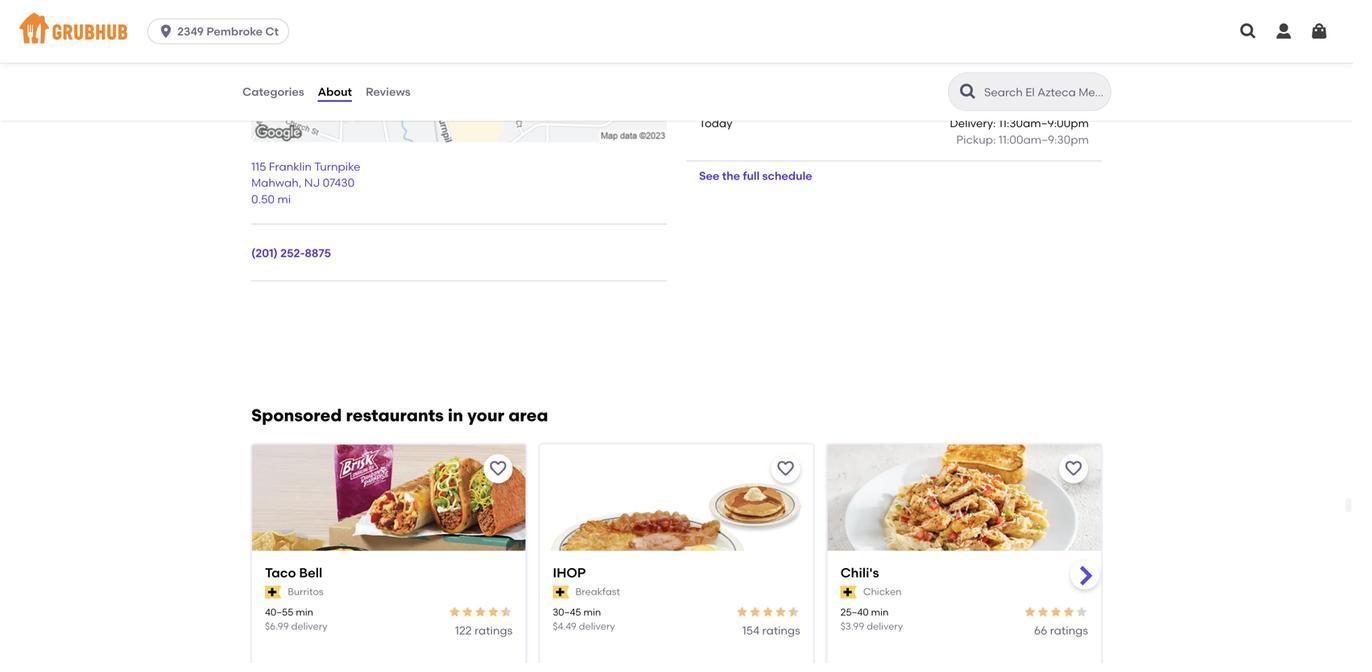 Task type: describe. For each thing, give the bounding box(es) containing it.
taco bell
[[265, 566, 323, 581]]

see the full schedule button
[[686, 162, 825, 191]]

min for chili's
[[871, 607, 889, 619]]

taco bell link
[[265, 565, 513, 583]]

see
[[699, 169, 720, 183]]

(201)
[[251, 246, 278, 260]]

122 ratings
[[455, 624, 513, 638]]

115
[[251, 160, 266, 173]]

save this restaurant button for taco bell
[[484, 455, 513, 484]]

66
[[1034, 624, 1048, 638]]

122
[[455, 624, 472, 638]]

154
[[742, 624, 760, 638]]

$$$$$
[[251, 32, 282, 47]]

,
[[299, 176, 302, 190]]

chili's
[[841, 566, 879, 581]]

save this restaurant image
[[488, 460, 508, 479]]

chili's logo image
[[828, 445, 1101, 580]]

area
[[509, 406, 548, 426]]

chili's link
[[841, 565, 1088, 583]]

07430
[[323, 176, 355, 190]]

burritos,
[[252, 15, 297, 29]]

252-
[[280, 246, 305, 260]]

sponsored restaurants in your area
[[251, 406, 548, 426]]

breakfast
[[576, 587, 620, 598]]

burritos, $$$$$
[[251, 15, 297, 47]]

Search El Azteca Mexican Restaurant-Mahwah search field
[[983, 85, 1106, 100]]

pickup: 11:00am–9:30pm
[[957, 133, 1089, 147]]

turnpike
[[314, 160, 361, 173]]

pembroke
[[207, 25, 263, 38]]

main navigation navigation
[[0, 0, 1354, 63]]

see the full schedule
[[699, 169, 813, 183]]

save this restaurant button for ihop
[[772, 455, 801, 484]]

the
[[722, 169, 740, 183]]

1 horizontal spatial svg image
[[1239, 22, 1258, 41]]

ihop logo image
[[540, 445, 813, 580]]

mi
[[277, 192, 291, 206]]

reviews
[[366, 85, 411, 99]]

burritos
[[288, 587, 324, 598]]

ratings for ihop
[[762, 624, 801, 638]]

115 franklin turnpike mahwah , nj 07430 0.50 mi
[[251, 160, 361, 206]]

pickup:
[[957, 133, 996, 147]]



Task type: vqa. For each thing, say whether or not it's contained in the screenshot.
"turnpike"
yes



Task type: locate. For each thing, give the bounding box(es) containing it.
save this restaurant button
[[484, 455, 513, 484], [772, 455, 801, 484], [1059, 455, 1088, 484]]

delivery inside 25–40 min $3.99 delivery
[[867, 621, 903, 633]]

0 horizontal spatial save this restaurant button
[[484, 455, 513, 484]]

ratings right 154 on the bottom right of the page
[[762, 624, 801, 638]]

subscription pass image down "taco"
[[265, 586, 281, 599]]

min inside the '40–55 min $6.99 delivery'
[[296, 607, 313, 619]]

ratings for chili's
[[1050, 624, 1088, 638]]

1 save this restaurant image from the left
[[776, 460, 796, 479]]

delivery inside 30–45 min $4.49 delivery
[[579, 621, 615, 633]]

1 horizontal spatial save this restaurant image
[[1064, 460, 1084, 479]]

25–40
[[841, 607, 869, 619]]

delivery right $6.99
[[291, 621, 328, 633]]

schedule
[[763, 169, 813, 183]]

your
[[467, 406, 505, 426]]

$3.99
[[841, 621, 865, 633]]

0 horizontal spatial subscription pass image
[[265, 586, 281, 599]]

full
[[743, 169, 760, 183]]

40–55
[[265, 607, 294, 619]]

about
[[318, 85, 352, 99]]

svg image inside the 2349 pembroke ct button
[[158, 23, 174, 39]]

30–45 min $4.49 delivery
[[553, 607, 615, 633]]

2 horizontal spatial save this restaurant button
[[1059, 455, 1088, 484]]

1 min from the left
[[296, 607, 313, 619]]

1 subscription pass image from the left
[[265, 586, 281, 599]]

$6.99
[[265, 621, 289, 633]]

154 ratings
[[742, 624, 801, 638]]

2 save this restaurant button from the left
[[772, 455, 801, 484]]

subscription pass image for ihop
[[553, 586, 569, 599]]

min
[[296, 607, 313, 619], [584, 607, 601, 619], [871, 607, 889, 619]]

0 horizontal spatial save this restaurant image
[[776, 460, 796, 479]]

2349
[[177, 25, 204, 38]]

2 delivery from the left
[[579, 621, 615, 633]]

1 save this restaurant button from the left
[[484, 455, 513, 484]]

delivery for ihop
[[579, 621, 615, 633]]

svg image right svg image
[[1310, 22, 1329, 41]]

min for taco bell
[[296, 607, 313, 619]]

min down chicken
[[871, 607, 889, 619]]

ct
[[265, 25, 279, 38]]

search icon image
[[959, 82, 978, 102]]

delivery right $3.99
[[867, 621, 903, 633]]

3 ratings from the left
[[1050, 624, 1088, 638]]

1 horizontal spatial delivery
[[579, 621, 615, 633]]

11:00am–9:30pm
[[999, 133, 1089, 147]]

3 subscription pass image from the left
[[841, 586, 857, 599]]

2 save this restaurant image from the left
[[1064, 460, 1084, 479]]

(201) 252-8875
[[251, 246, 331, 260]]

0 horizontal spatial min
[[296, 607, 313, 619]]

delivery
[[291, 621, 328, 633], [579, 621, 615, 633], [867, 621, 903, 633]]

about button
[[317, 63, 353, 121]]

2 subscription pass image from the left
[[553, 586, 569, 599]]

ratings for taco bell
[[475, 624, 513, 638]]

save this restaurant button for chili's
[[1059, 455, 1088, 484]]

delivery inside the '40–55 min $6.99 delivery'
[[291, 621, 328, 633]]

delivery right $4.49
[[579, 621, 615, 633]]

subscription pass image for taco bell
[[265, 586, 281, 599]]

2 horizontal spatial ratings
[[1050, 624, 1088, 638]]

burritos, button
[[251, 13, 298, 31]]

2349 pembroke ct button
[[148, 19, 296, 44]]

svg image left svg image
[[1239, 22, 1258, 41]]

2 horizontal spatial min
[[871, 607, 889, 619]]

svg image
[[1239, 22, 1258, 41], [1310, 22, 1329, 41], [158, 23, 174, 39]]

66 ratings
[[1034, 624, 1088, 638]]

taco
[[265, 566, 296, 581]]

ratings right the 66
[[1050, 624, 1088, 638]]

1 horizontal spatial min
[[584, 607, 601, 619]]

delivery: 11:30am–9:00pm
[[950, 116, 1089, 130]]

subscription pass image
[[265, 586, 281, 599], [553, 586, 569, 599], [841, 586, 857, 599]]

0 horizontal spatial delivery
[[291, 621, 328, 633]]

svg image
[[1275, 22, 1294, 41]]

delivery:
[[950, 116, 996, 130]]

today
[[699, 116, 733, 130]]

sponsored
[[251, 406, 342, 426]]

2349 pembroke ct
[[177, 25, 279, 38]]

delivery for taco bell
[[291, 621, 328, 633]]

3 min from the left
[[871, 607, 889, 619]]

franklin
[[269, 160, 312, 173]]

30–45
[[553, 607, 581, 619]]

in
[[448, 406, 463, 426]]

11:30am–9:00pm
[[999, 116, 1089, 130]]

2 ratings from the left
[[762, 624, 801, 638]]

0 horizontal spatial ratings
[[475, 624, 513, 638]]

taco bell logo image
[[252, 445, 526, 580]]

ratings right 122
[[475, 624, 513, 638]]

min inside 25–40 min $3.99 delivery
[[871, 607, 889, 619]]

mahwah
[[251, 176, 299, 190]]

categories button
[[242, 63, 305, 121]]

min down burritos
[[296, 607, 313, 619]]

subscription pass image for chili's
[[841, 586, 857, 599]]

1 horizontal spatial ratings
[[762, 624, 801, 638]]

star icon image
[[448, 606, 461, 619], [461, 606, 474, 619], [474, 606, 487, 619], [487, 606, 500, 619], [500, 606, 513, 619], [500, 606, 513, 619], [736, 606, 749, 619], [749, 606, 762, 619], [762, 606, 775, 619], [775, 606, 788, 619], [788, 606, 801, 619], [788, 606, 801, 619], [1024, 606, 1037, 619], [1037, 606, 1050, 619], [1050, 606, 1063, 619], [1063, 606, 1076, 619], [1076, 606, 1088, 619]]

min down breakfast
[[584, 607, 601, 619]]

save this restaurant image for chili's
[[1064, 460, 1084, 479]]

0 horizontal spatial svg image
[[158, 23, 174, 39]]

reviews button
[[365, 63, 412, 121]]

bell
[[299, 566, 323, 581]]

min for ihop
[[584, 607, 601, 619]]

categories
[[243, 85, 304, 99]]

ratings
[[475, 624, 513, 638], [762, 624, 801, 638], [1050, 624, 1088, 638]]

ihop link
[[553, 565, 801, 583]]

delivery for chili's
[[867, 621, 903, 633]]

1 horizontal spatial save this restaurant button
[[772, 455, 801, 484]]

3 delivery from the left
[[867, 621, 903, 633]]

8875
[[305, 246, 331, 260]]

40–55 min $6.99 delivery
[[265, 607, 328, 633]]

subscription pass image up the 30–45
[[553, 586, 569, 599]]

2 horizontal spatial subscription pass image
[[841, 586, 857, 599]]

2 horizontal spatial delivery
[[867, 621, 903, 633]]

1 ratings from the left
[[475, 624, 513, 638]]

1 delivery from the left
[[291, 621, 328, 633]]

ihop
[[553, 566, 586, 581]]

restaurants
[[346, 406, 444, 426]]

chicken
[[864, 587, 902, 598]]

$4.49
[[553, 621, 577, 633]]

svg image left 2349 on the left top of page
[[158, 23, 174, 39]]

min inside 30–45 min $4.49 delivery
[[584, 607, 601, 619]]

1 horizontal spatial subscription pass image
[[553, 586, 569, 599]]

save this restaurant image
[[776, 460, 796, 479], [1064, 460, 1084, 479]]

subscription pass image up 25–40
[[841, 586, 857, 599]]

3 save this restaurant button from the left
[[1059, 455, 1088, 484]]

0.50
[[251, 192, 275, 206]]

2 horizontal spatial svg image
[[1310, 22, 1329, 41]]

(201) 252-8875 button
[[251, 245, 331, 262]]

save this restaurant image for ihop
[[776, 460, 796, 479]]

25–40 min $3.99 delivery
[[841, 607, 903, 633]]

nj
[[304, 176, 320, 190]]

2 min from the left
[[584, 607, 601, 619]]



